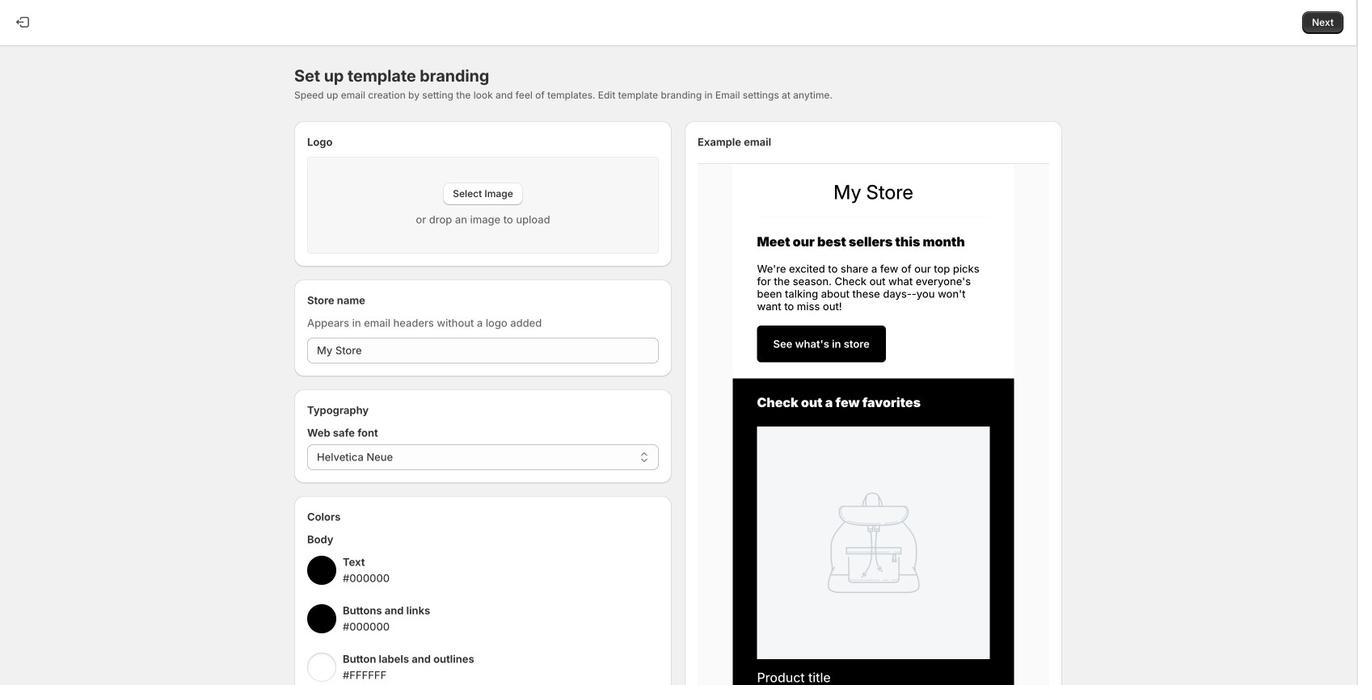 Task type: vqa. For each thing, say whether or not it's contained in the screenshot.
the fullscreen dialog
yes



Task type: locate. For each thing, give the bounding box(es) containing it.
fullscreen dialog
[[0, 0, 1358, 686]]



